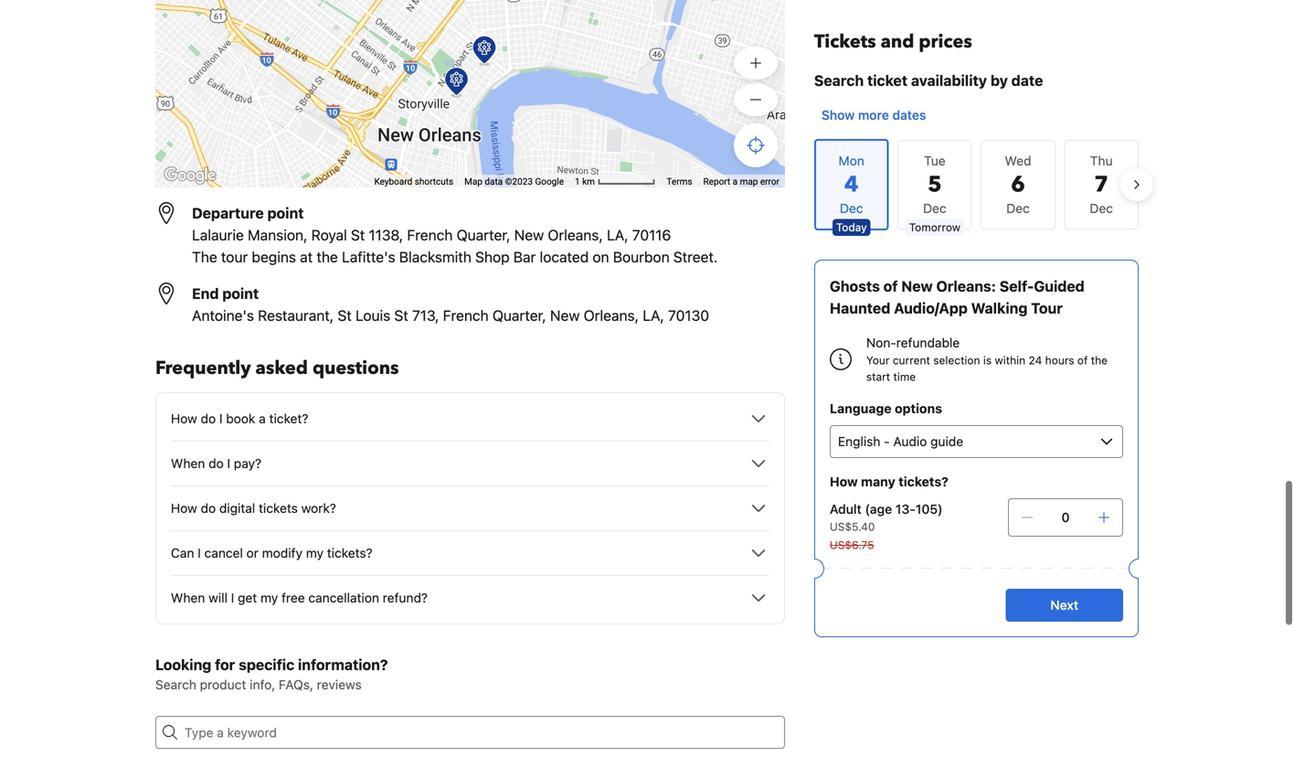 Task type: vqa. For each thing, say whether or not it's contained in the screenshot.
Good 'element' for Scored 7.8 element
no



Task type: describe. For each thing, give the bounding box(es) containing it.
google
[[535, 176, 564, 187]]

terms
[[667, 176, 693, 187]]

modify
[[262, 545, 303, 560]]

antoine's
[[192, 307, 254, 324]]

la, inside departure point lalaurie mansion, royal st 1138, french quarter, new orleans, la, 70116 the tour begins at the lafitte's blacksmith shop bar located on bourbon street.
[[607, 226, 629, 244]]

the
[[192, 248, 217, 266]]

cancel
[[204, 545, 243, 560]]

located
[[540, 248, 589, 266]]

0 vertical spatial search
[[815, 72, 864, 89]]

lalaurie
[[192, 226, 244, 244]]

i for pay?
[[227, 456, 230, 471]]

1
[[575, 176, 580, 187]]

refund?
[[383, 590, 428, 605]]

questions
[[313, 356, 399, 381]]

how do i book a ticket?
[[171, 411, 309, 426]]

availability
[[911, 72, 987, 89]]

louis
[[356, 307, 391, 324]]

info,
[[250, 677, 275, 692]]

st inside departure point lalaurie mansion, royal st 1138, french quarter, new orleans, la, 70116 the tour begins at the lafitte's blacksmith shop bar located on bourbon street.
[[351, 226, 365, 244]]

cancellation
[[308, 590, 379, 605]]

new inside departure point lalaurie mansion, royal st 1138, french quarter, new orleans, la, 70116 the tour begins at the lafitte's blacksmith shop bar located on bourbon street.
[[514, 226, 544, 244]]

keyboard shortcuts
[[374, 176, 454, 187]]

terms link
[[667, 176, 693, 187]]

time
[[894, 370, 916, 383]]

bourbon
[[613, 248, 670, 266]]

begins
[[252, 248, 296, 266]]

dates
[[893, 107, 927, 123]]

map data ©2023 google
[[465, 176, 564, 187]]

asked
[[256, 356, 308, 381]]

70130
[[668, 307, 709, 324]]

do for tickets
[[201, 501, 216, 516]]

selection
[[934, 354, 981, 367]]

can i cancel or modify my tickets?
[[171, 545, 373, 560]]

1 horizontal spatial a
[[733, 176, 738, 187]]

ghosts of new orleans: self-guided haunted audio/app walking tour
[[830, 277, 1085, 317]]

new inside end point antoine's restaurant, st louis st 713, french quarter, new orleans, la, 70130
[[550, 307, 580, 324]]

looking for specific information? search product info, faqs, reviews
[[155, 656, 388, 692]]

reviews
[[317, 677, 362, 692]]

map
[[465, 176, 483, 187]]

show more dates
[[822, 107, 927, 123]]

how for how do i book a ticket?
[[171, 411, 197, 426]]

dec for 5
[[924, 201, 947, 216]]

keyboard
[[374, 176, 413, 187]]

next button
[[1006, 589, 1124, 622]]

a inside how do i book a ticket? dropdown button
[[259, 411, 266, 426]]

1 km button
[[570, 175, 661, 188]]

when will i get my free cancellation refund? button
[[171, 587, 770, 609]]

haunted
[[830, 299, 891, 317]]

your
[[867, 354, 890, 367]]

i for get
[[231, 590, 234, 605]]

free
[[282, 590, 305, 605]]

french inside end point antoine's restaurant, st louis st 713, french quarter, new orleans, la, 70130
[[443, 307, 489, 324]]

st left 713,
[[394, 307, 408, 324]]

book
[[226, 411, 256, 426]]

1 horizontal spatial tickets?
[[899, 474, 949, 489]]

end point antoine's restaurant, st louis st 713, french quarter, new orleans, la, 70130
[[192, 285, 709, 324]]

region containing 5
[[800, 132, 1154, 238]]

tomorrow
[[909, 221, 961, 234]]

by
[[991, 72, 1008, 89]]

6
[[1011, 170, 1026, 200]]

show
[[822, 107, 855, 123]]

at
[[300, 248, 313, 266]]

1138,
[[369, 226, 403, 244]]

when do i pay? button
[[171, 453, 770, 475]]

tickets
[[259, 501, 298, 516]]

wed 6 dec
[[1005, 153, 1032, 216]]

1 km
[[575, 176, 597, 187]]

guided
[[1034, 277, 1085, 295]]

non-
[[867, 335, 897, 350]]

product
[[200, 677, 246, 692]]

the inside departure point lalaurie mansion, royal st 1138, french quarter, new orleans, la, 70116 the tour begins at the lafitte's blacksmith shop bar located on bourbon street.
[[317, 248, 338, 266]]

self-
[[1000, 277, 1034, 295]]

713,
[[412, 307, 439, 324]]

report a map error
[[704, 176, 780, 187]]

when do i pay?
[[171, 456, 262, 471]]

tue 5 dec tomorrow
[[909, 153, 961, 234]]

do for book
[[201, 411, 216, 426]]

tickets
[[815, 29, 876, 54]]

quarter, inside departure point lalaurie mansion, royal st 1138, french quarter, new orleans, la, 70116 the tour begins at the lafitte's blacksmith shop bar located on bourbon street.
[[457, 226, 511, 244]]

wed
[[1005, 153, 1032, 168]]

how for how do digital tickets work?
[[171, 501, 197, 516]]

shop
[[475, 248, 510, 266]]

looking
[[155, 656, 212, 673]]

Type a keyword field
[[177, 716, 785, 749]]

frequently asked questions
[[155, 356, 399, 381]]

tickets and prices
[[815, 29, 973, 54]]

report a map error link
[[704, 176, 780, 187]]

70116
[[633, 226, 671, 244]]

5
[[928, 170, 942, 200]]

next
[[1051, 597, 1079, 613]]

0
[[1062, 510, 1070, 525]]

new inside ghosts of new orleans: self-guided haunted audio/app walking tour
[[902, 277, 933, 295]]

point for departure
[[267, 204, 304, 222]]



Task type: locate. For each thing, give the bounding box(es) containing it.
2 vertical spatial do
[[201, 501, 216, 516]]

1 vertical spatial french
[[443, 307, 489, 324]]

how up can
[[171, 501, 197, 516]]

0 vertical spatial a
[[733, 176, 738, 187]]

when left will
[[171, 590, 205, 605]]

1 vertical spatial of
[[1078, 354, 1088, 367]]

digital
[[219, 501, 255, 516]]

the right the at
[[317, 248, 338, 266]]

search
[[815, 72, 864, 89], [155, 677, 197, 692]]

tickets? up cancellation
[[327, 545, 373, 560]]

1 horizontal spatial search
[[815, 72, 864, 89]]

0 horizontal spatial dec
[[924, 201, 947, 216]]

quarter, up the shop
[[457, 226, 511, 244]]

bar
[[514, 248, 536, 266]]

the right hours
[[1091, 354, 1108, 367]]

map region
[[108, 0, 810, 345]]

point inside departure point lalaurie mansion, royal st 1138, french quarter, new orleans, la, 70116 the tour begins at the lafitte's blacksmith shop bar located on bourbon street.
[[267, 204, 304, 222]]

map
[[740, 176, 758, 187]]

1 horizontal spatial new
[[550, 307, 580, 324]]

1 vertical spatial how
[[830, 474, 858, 489]]

0 vertical spatial new
[[514, 226, 544, 244]]

my inside dropdown button
[[306, 545, 324, 560]]

1 vertical spatial my
[[261, 590, 278, 605]]

date
[[1012, 72, 1044, 89]]

dec for 6
[[1007, 201, 1030, 216]]

can
[[171, 545, 194, 560]]

or
[[247, 545, 259, 560]]

0 horizontal spatial search
[[155, 677, 197, 692]]

1 vertical spatial search
[[155, 677, 197, 692]]

do inside when do i pay? dropdown button
[[209, 456, 224, 471]]

new up bar
[[514, 226, 544, 244]]

tue
[[924, 153, 946, 168]]

current
[[893, 354, 931, 367]]

french inside departure point lalaurie mansion, royal st 1138, french quarter, new orleans, la, 70116 the tour begins at the lafitte's blacksmith shop bar located on bourbon street.
[[407, 226, 453, 244]]

do for pay?
[[209, 456, 224, 471]]

dec inside wed 6 dec
[[1007, 201, 1030, 216]]

dec down the 7
[[1090, 201, 1114, 216]]

dec for 7
[[1090, 201, 1114, 216]]

1 vertical spatial quarter,
[[493, 307, 547, 324]]

orleans, down on
[[584, 307, 639, 324]]

1 vertical spatial the
[[1091, 354, 1108, 367]]

non-refundable your current selection is within 24 hours of the start time
[[867, 335, 1108, 383]]

©2023
[[505, 176, 533, 187]]

quarter, down bar
[[493, 307, 547, 324]]

1 horizontal spatial dec
[[1007, 201, 1030, 216]]

ticket
[[868, 72, 908, 89]]

0 vertical spatial how
[[171, 411, 197, 426]]

how up adult at the bottom of the page
[[830, 474, 858, 489]]

tour
[[1031, 299, 1063, 317]]

french up blacksmith
[[407, 226, 453, 244]]

do
[[201, 411, 216, 426], [209, 456, 224, 471], [201, 501, 216, 516]]

tickets? up the 105)
[[899, 474, 949, 489]]

dec up tomorrow at the right top
[[924, 201, 947, 216]]

7
[[1095, 170, 1109, 200]]

when for when do i pay?
[[171, 456, 205, 471]]

point up 'mansion,'
[[267, 204, 304, 222]]

2 when from the top
[[171, 590, 205, 605]]

data
[[485, 176, 503, 187]]

do inside how do digital tickets work? dropdown button
[[201, 501, 216, 516]]

2 vertical spatial new
[[550, 307, 580, 324]]

quarter, inside end point antoine's restaurant, st louis st 713, french quarter, new orleans, la, 70130
[[493, 307, 547, 324]]

the inside non-refundable your current selection is within 24 hours of the start time
[[1091, 354, 1108, 367]]

will
[[209, 590, 228, 605]]

of inside non-refundable your current selection is within 24 hours of the start time
[[1078, 354, 1088, 367]]

13-
[[896, 501, 916, 517]]

0 vertical spatial quarter,
[[457, 226, 511, 244]]

0 horizontal spatial tickets?
[[327, 545, 373, 560]]

my right modify
[[306, 545, 324, 560]]

1 vertical spatial do
[[209, 456, 224, 471]]

1 horizontal spatial la,
[[643, 307, 665, 324]]

la, inside end point antoine's restaurant, st louis st 713, french quarter, new orleans, la, 70130
[[643, 307, 665, 324]]

prices
[[919, 29, 973, 54]]

1 horizontal spatial my
[[306, 545, 324, 560]]

show more dates button
[[815, 99, 934, 132]]

0 vertical spatial la,
[[607, 226, 629, 244]]

tour
[[221, 248, 248, 266]]

is
[[984, 354, 992, 367]]

la, up on
[[607, 226, 629, 244]]

for
[[215, 656, 235, 673]]

google image
[[160, 164, 220, 187]]

search up 'show'
[[815, 72, 864, 89]]

get
[[238, 590, 257, 605]]

1 vertical spatial a
[[259, 411, 266, 426]]

dec inside tue 5 dec tomorrow
[[924, 201, 947, 216]]

a right the book at the bottom of page
[[259, 411, 266, 426]]

i inside dropdown button
[[198, 545, 201, 560]]

a
[[733, 176, 738, 187], [259, 411, 266, 426]]

la, left "70130"
[[643, 307, 665, 324]]

0 vertical spatial orleans,
[[548, 226, 603, 244]]

do left digital
[[201, 501, 216, 516]]

1 vertical spatial tickets?
[[327, 545, 373, 560]]

2 horizontal spatial dec
[[1090, 201, 1114, 216]]

my
[[306, 545, 324, 560], [261, 590, 278, 605]]

hours
[[1046, 354, 1075, 367]]

do left pay?
[[209, 456, 224, 471]]

quarter,
[[457, 226, 511, 244], [493, 307, 547, 324]]

my inside dropdown button
[[261, 590, 278, 605]]

point for end
[[222, 285, 259, 302]]

frequently
[[155, 356, 251, 381]]

keyboard shortcuts button
[[374, 175, 454, 188]]

how down frequently
[[171, 411, 197, 426]]

0 horizontal spatial a
[[259, 411, 266, 426]]

0 horizontal spatial my
[[261, 590, 278, 605]]

faqs,
[[279, 677, 314, 692]]

i right can
[[198, 545, 201, 560]]

start
[[867, 370, 891, 383]]

new up audio/app
[[902, 277, 933, 295]]

new
[[514, 226, 544, 244], [902, 277, 933, 295], [550, 307, 580, 324]]

2 vertical spatial how
[[171, 501, 197, 516]]

how for how many tickets?
[[830, 474, 858, 489]]

search down looking
[[155, 677, 197, 692]]

how do digital tickets work? button
[[171, 497, 770, 519]]

restaurant,
[[258, 307, 334, 324]]

do inside how do i book a ticket? dropdown button
[[201, 411, 216, 426]]

0 horizontal spatial of
[[884, 277, 898, 295]]

0 horizontal spatial the
[[317, 248, 338, 266]]

1 horizontal spatial the
[[1091, 354, 1108, 367]]

st left louis
[[338, 307, 352, 324]]

on
[[593, 248, 609, 266]]

tickets? inside dropdown button
[[327, 545, 373, 560]]

0 vertical spatial point
[[267, 204, 304, 222]]

new down located
[[550, 307, 580, 324]]

3 dec from the left
[[1090, 201, 1114, 216]]

adult (age 13-105) us$5.40
[[830, 501, 943, 533]]

dec down 6
[[1007, 201, 1030, 216]]

1 vertical spatial point
[[222, 285, 259, 302]]

and
[[881, 29, 915, 54]]

105)
[[916, 501, 943, 517]]

0 vertical spatial tickets?
[[899, 474, 949, 489]]

0 vertical spatial my
[[306, 545, 324, 560]]

specific
[[239, 656, 295, 673]]

i right will
[[231, 590, 234, 605]]

lafitte's
[[342, 248, 396, 266]]

of right hours
[[1078, 354, 1088, 367]]

pay?
[[234, 456, 262, 471]]

orleans, up located
[[548, 226, 603, 244]]

within
[[995, 354, 1026, 367]]

how do i book a ticket? button
[[171, 408, 770, 430]]

when left pay?
[[171, 456, 205, 471]]

a left map
[[733, 176, 738, 187]]

end
[[192, 285, 219, 302]]

1 vertical spatial la,
[[643, 307, 665, 324]]

orleans:
[[937, 277, 997, 295]]

ghosts
[[830, 277, 880, 295]]

st up lafitte's
[[351, 226, 365, 244]]

1 vertical spatial new
[[902, 277, 933, 295]]

0 vertical spatial of
[[884, 277, 898, 295]]

options
[[895, 401, 943, 416]]

of inside ghosts of new orleans: self-guided haunted audio/app walking tour
[[884, 277, 898, 295]]

region
[[800, 132, 1154, 238]]

i for book
[[219, 411, 223, 426]]

information?
[[298, 656, 388, 673]]

1 horizontal spatial point
[[267, 204, 304, 222]]

how many tickets?
[[830, 474, 949, 489]]

0 horizontal spatial point
[[222, 285, 259, 302]]

2 horizontal spatial new
[[902, 277, 933, 295]]

orleans, inside end point antoine's restaurant, st louis st 713, french quarter, new orleans, la, 70130
[[584, 307, 639, 324]]

0 horizontal spatial la,
[[607, 226, 629, 244]]

my right get
[[261, 590, 278, 605]]

0 vertical spatial the
[[317, 248, 338, 266]]

more
[[858, 107, 889, 123]]

of right "ghosts"
[[884, 277, 898, 295]]

blacksmith
[[399, 248, 472, 266]]

1 horizontal spatial of
[[1078, 354, 1088, 367]]

24
[[1029, 354, 1043, 367]]

point up antoine's
[[222, 285, 259, 302]]

can i cancel or modify my tickets? button
[[171, 542, 770, 564]]

street.
[[674, 248, 718, 266]]

us$5.40
[[830, 520, 875, 533]]

orleans, inside departure point lalaurie mansion, royal st 1138, french quarter, new orleans, la, 70116 the tour begins at the lafitte's blacksmith shop bar located on bourbon street.
[[548, 226, 603, 244]]

1 vertical spatial when
[[171, 590, 205, 605]]

0 vertical spatial french
[[407, 226, 453, 244]]

when for when will i get my free cancellation refund?
[[171, 590, 205, 605]]

km
[[583, 176, 595, 187]]

1 when from the top
[[171, 456, 205, 471]]

0 vertical spatial when
[[171, 456, 205, 471]]

work?
[[301, 501, 336, 516]]

do left the book at the bottom of page
[[201, 411, 216, 426]]

tickets?
[[899, 474, 949, 489], [327, 545, 373, 560]]

i left pay?
[[227, 456, 230, 471]]

departure point lalaurie mansion, royal st 1138, french quarter, new orleans, la, 70116 the tour begins at the lafitte's blacksmith shop bar located on bourbon street.
[[192, 204, 718, 266]]

0 horizontal spatial new
[[514, 226, 544, 244]]

how do digital tickets work?
[[171, 501, 336, 516]]

point inside end point antoine's restaurant, st louis st 713, french quarter, new orleans, la, 70130
[[222, 285, 259, 302]]

adult
[[830, 501, 862, 517]]

1 vertical spatial orleans,
[[584, 307, 639, 324]]

french right 713,
[[443, 307, 489, 324]]

2 dec from the left
[[1007, 201, 1030, 216]]

1 dec from the left
[[924, 201, 947, 216]]

audio/app
[[894, 299, 968, 317]]

us$6.75
[[830, 539, 875, 551]]

point
[[267, 204, 304, 222], [222, 285, 259, 302]]

i left the book at the bottom of page
[[219, 411, 223, 426]]

report
[[704, 176, 731, 187]]

search inside looking for specific information? search product info, faqs, reviews
[[155, 677, 197, 692]]

0 vertical spatial do
[[201, 411, 216, 426]]

the
[[317, 248, 338, 266], [1091, 354, 1108, 367]]

royal
[[312, 226, 347, 244]]



